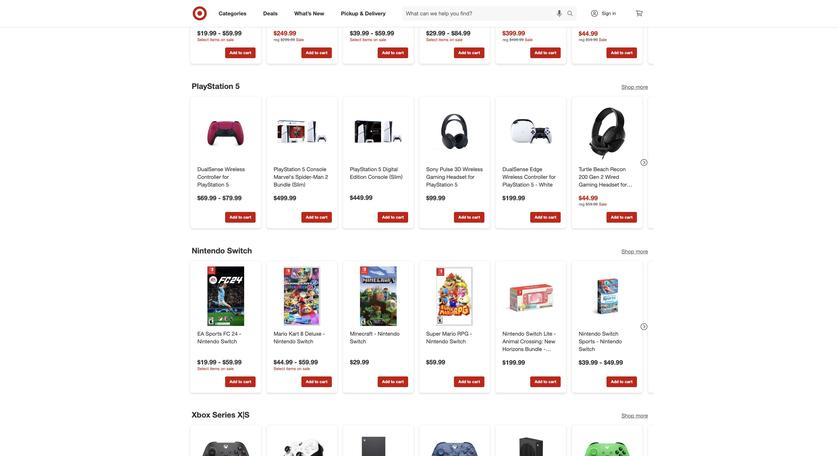 Task type: vqa. For each thing, say whether or not it's contained in the screenshot.


Task type: locate. For each thing, give the bounding box(es) containing it.
turtle beach recon 200 gen 2 wired gaming headset for xbox series x|s/xbox one/playstation 4/5/nintendo switch link
[[579, 1, 636, 46], [579, 166, 636, 211]]

3 shop more button from the top
[[621, 412, 648, 420]]

shop more button for xbox series x|s
[[621, 412, 648, 420]]

nintendo inside mario kart 8 deluxe - nintendo switch
[[274, 338, 295, 345]]

items for the mario kart 8 deluxe - nintendo switch link
[[286, 366, 296, 371]]

nintendo inside just dance 2024 - nintendo switch
[[426, 9, 448, 16]]

minecraft - nintendo switch
[[350, 330, 400, 345]]

0 vertical spatial fc
[[223, 1, 230, 8]]

on inside the $44.99 - $59.99 select items on sale
[[297, 366, 302, 371]]

2 horizontal spatial wireless
[[502, 173, 523, 180]]

0 vertical spatial ea
[[197, 1, 204, 8]]

$29.99
[[426, 29, 445, 37], [350, 358, 369, 366]]

0 horizontal spatial dualsense
[[197, 166, 223, 173]]

0 vertical spatial one/playstation
[[579, 32, 617, 38]]

$29.99 inside $29.99 - $84.99 select items on sale
[[426, 29, 445, 37]]

select
[[197, 37, 209, 42], [350, 37, 361, 42], [426, 37, 438, 42], [197, 366, 209, 371], [274, 366, 285, 371]]

1 vertical spatial $19.99 - $59.99 select items on sale
[[197, 358, 241, 371]]

$449.99
[[350, 194, 372, 201]]

0 vertical spatial ea sports fc 24 - nintendo switch
[[197, 1, 241, 16]]

xbox series x|s wireless controller - velocity green image
[[577, 431, 637, 456], [577, 431, 637, 456]]

1 vertical spatial $44.99 reg $59.99 sale
[[579, 194, 607, 207]]

2 mario from the left
[[442, 330, 456, 337]]

1 gen from the top
[[589, 9, 599, 16]]

0 vertical spatial $44.99
[[579, 29, 598, 37]]

1 turtle from the top
[[579, 1, 592, 8]]

1 vertical spatial (slim)
[[292, 181, 305, 188]]

2 turtle beach recon 200 gen 2 wired gaming headset for xbox series x|s/xbox one/playstation 4/5/nintendo switch from the top
[[579, 166, 631, 211]]

2 ea from the top
[[197, 330, 204, 337]]

3 more from the top
[[636, 413, 648, 419]]

0 vertical spatial x|s/xbox
[[609, 24, 631, 31]]

1 vertical spatial $44.99
[[579, 194, 598, 201]]

- inside $29.99 - $84.99 select items on sale
[[447, 29, 450, 37]]

x|s/xbox
[[609, 24, 631, 31], [609, 189, 631, 195]]

series for x
[[516, 1, 531, 8]]

1 vertical spatial $199.99
[[502, 358, 525, 366]]

xbox series x|s wireless controller - vapor series blue image
[[425, 431, 484, 456], [425, 431, 484, 456]]

minecraft - nintendo switch image
[[349, 267, 408, 326], [349, 267, 408, 326]]

ea
[[197, 1, 204, 8], [197, 330, 204, 337]]

$199.99 down horizons
[[502, 358, 525, 366]]

new down lite at bottom
[[544, 338, 555, 345]]

series inside xbox series s - starter bundle
[[287, 1, 302, 8]]

wireless inside dualsense wireless controller for playstation 5
[[225, 166, 245, 173]]

ea sports fc 24 - nintendo switch image
[[196, 267, 255, 326], [196, 267, 255, 326]]

mario kart 8 deluxe - nintendo switch image
[[272, 267, 332, 326], [272, 267, 332, 326]]

1 fc from the top
[[223, 1, 230, 8]]

$29.99 for $29.99 - $84.99 select items on sale
[[426, 29, 445, 37]]

5
[[235, 81, 240, 91], [302, 166, 305, 173], [378, 166, 381, 173], [226, 181, 229, 188], [455, 181, 458, 188], [531, 181, 534, 188]]

$299.99
[[281, 37, 295, 42]]

1 vertical spatial turtle beach recon 200 gen 2 wired gaming headset for xbox series x|s/xbox one/playstation 4/5/nintendo switch
[[579, 166, 631, 211]]

1 shop from the top
[[621, 84, 634, 90]]

2 $19.99 from the top
[[197, 358, 216, 366]]

1 horizontal spatial new
[[544, 338, 555, 345]]

bundle up $249.99
[[274, 9, 290, 16]]

super mario rpg - nintendo switch image
[[425, 267, 484, 326], [425, 267, 484, 326]]

dualsense inside dualsense edge wireless controller for playstation 5 - white
[[502, 166, 528, 173]]

mario left kart
[[274, 330, 287, 337]]

0 vertical spatial $29.99
[[426, 29, 445, 37]]

sale inside $399.99 reg $499.99 sale
[[525, 37, 533, 42]]

1 vertical spatial gen
[[589, 173, 599, 180]]

0 vertical spatial (slim)
[[389, 173, 402, 180]]

0 vertical spatial recon
[[610, 1, 626, 8]]

1 vertical spatial shop
[[621, 248, 634, 255]]

1 more from the top
[[636, 84, 648, 90]]

switch inside super mario rpg - nintendo switch
[[450, 338, 466, 345]]

console inside playstation 5 console marvel's spider-man 2 bundle (slim)
[[306, 166, 326, 173]]

0 vertical spatial bundle
[[274, 9, 290, 16]]

xbox for xbox series x console
[[502, 1, 515, 8]]

1 shop more from the top
[[621, 84, 648, 90]]

items
[[210, 37, 220, 42], [362, 37, 372, 42], [439, 37, 448, 42], [210, 366, 220, 371], [286, 366, 296, 371]]

0 vertical spatial 24
[[232, 1, 238, 8]]

- inside the sonic superstars - nintendo switch
[[393, 1, 395, 8]]

$69.99 - $79.99
[[197, 194, 241, 201]]

1 $19.99 - $59.99 select items on sale from the top
[[197, 29, 241, 42]]

wired
[[605, 9, 619, 16], [605, 173, 619, 180]]

xbox elite series 2 core wireless controller - white/black image
[[272, 431, 332, 456], [272, 431, 332, 456]]

playstation 5 console marvel's spider-man 2 bundle (slim) image
[[272, 102, 332, 161], [272, 102, 332, 161]]

1 vertical spatial bundle
[[274, 181, 290, 188]]

2 vertical spatial gaming
[[579, 181, 597, 188]]

0 horizontal spatial edition
[[350, 173, 366, 180]]

2 vertical spatial shop more
[[621, 413, 648, 419]]

1 vertical spatial more
[[636, 248, 648, 255]]

reg
[[274, 37, 279, 42], [502, 37, 508, 42], [579, 37, 585, 42], [579, 202, 585, 207]]

bundle inside playstation 5 console marvel's spider-man 2 bundle (slim)
[[274, 181, 290, 188]]

$44.99 inside the $44.99 - $59.99 select items on sale
[[274, 358, 293, 366]]

0 horizontal spatial controller
[[197, 173, 221, 180]]

0 horizontal spatial $39.99
[[350, 29, 369, 37]]

items for sonic superstars - nintendo switch link
[[362, 37, 372, 42]]

edition up $449.99
[[350, 173, 366, 180]]

ea for first ea sports fc 24 - nintendo switch link from the bottom
[[197, 330, 204, 337]]

select for the just dance 2024 - nintendo switch link
[[426, 37, 438, 42]]

2 turtle from the top
[[579, 166, 592, 173]]

headset
[[599, 16, 619, 23], [446, 173, 467, 180], [599, 181, 619, 188]]

0 vertical spatial 200
[[579, 9, 588, 16]]

1 wired from the top
[[605, 9, 619, 16]]

delivery
[[365, 10, 386, 17]]

2 200 from the top
[[579, 173, 588, 180]]

dualsense
[[197, 166, 223, 173], [502, 166, 528, 173]]

2 controller from the left
[[524, 173, 548, 180]]

1 vertical spatial $39.99
[[579, 358, 598, 366]]

ea for second ea sports fc 24 - nintendo switch link from the bottom of the page
[[197, 1, 204, 8]]

$399.99
[[502, 29, 525, 37]]

$59.99
[[222, 29, 241, 37], [375, 29, 394, 37], [586, 37, 598, 42], [586, 202, 598, 207], [222, 358, 241, 366], [299, 358, 318, 366], [426, 358, 445, 366]]

for inside the sony pulse 3d wireless gaming headset for playstation 5
[[468, 173, 474, 180]]

sale inside $249.99 reg $299.99 sale
[[296, 37, 304, 42]]

superstars
[[365, 1, 391, 8]]

on inside $29.99 - $84.99 select items on sale
[[450, 37, 454, 42]]

pickup & delivery link
[[335, 6, 394, 21]]

console
[[538, 1, 557, 8], [306, 166, 326, 173], [368, 173, 388, 180]]

xbox series x console image
[[349, 431, 408, 456], [349, 431, 408, 456]]

(slim) down spider-
[[292, 181, 305, 188]]

1 vertical spatial shop more
[[621, 248, 648, 255]]

categories
[[219, 10, 247, 17]]

cart
[[243, 50, 251, 55], [319, 50, 327, 55], [396, 50, 404, 55], [472, 50, 480, 55], [548, 50, 556, 55], [625, 50, 633, 55], [243, 215, 251, 220], [319, 215, 327, 220], [396, 215, 404, 220], [472, 215, 480, 220], [548, 215, 556, 220], [625, 215, 633, 220], [243, 379, 251, 384], [319, 379, 327, 384], [396, 379, 404, 384], [472, 379, 480, 384], [548, 379, 556, 384], [625, 379, 633, 384]]

1 vertical spatial ea
[[197, 330, 204, 337]]

items inside the $44.99 - $59.99 select items on sale
[[286, 366, 296, 371]]

2 ea sports fc 24 - nintendo switch from the top
[[197, 330, 241, 345]]

console down digital
[[368, 173, 388, 180]]

man
[[313, 173, 324, 180]]

crossing:
[[520, 338, 543, 345]]

1 horizontal spatial controller
[[524, 173, 548, 180]]

1 vertical spatial gaming
[[426, 173, 445, 180]]

shop for xbox series x|s
[[621, 413, 634, 419]]

dualsense wireless controller for playstation 5 image
[[196, 102, 255, 161], [196, 102, 255, 161]]

1 recon from the top
[[610, 1, 626, 8]]

playstation inside the sony pulse 3d wireless gaming headset for playstation 5
[[426, 181, 453, 188]]

mario inside super mario rpg - nintendo switch
[[442, 330, 456, 337]]

2 vertical spatial headset
[[599, 181, 619, 188]]

xbox inside xbox series s - starter bundle
[[274, 1, 286, 8]]

on for the mario kart 8 deluxe - nintendo switch link
[[297, 366, 302, 371]]

gen
[[589, 9, 599, 16], [589, 173, 599, 180]]

wireless inside the sony pulse 3d wireless gaming headset for playstation 5
[[463, 166, 483, 173]]

0 horizontal spatial $29.99
[[350, 358, 369, 366]]

1 horizontal spatial $39.99
[[579, 358, 598, 366]]

sony pulse 3d wireless gaming headset for playstation 5 link
[[426, 166, 483, 188]]

bundle down the "marvel's"
[[274, 181, 290, 188]]

on inside $39.99 - $59.99 select items on sale
[[373, 37, 378, 42]]

- inside mario kart 8 deluxe - nintendo switch
[[323, 330, 325, 337]]

select for the mario kart 8 deluxe - nintendo switch link
[[274, 366, 285, 371]]

1 vertical spatial turtle beach recon 200 gen 2 wired gaming headset for xbox series x|s/xbox one/playstation 4/5/nintendo switch link
[[579, 166, 636, 211]]

1 dualsense from the left
[[197, 166, 223, 173]]

select inside $39.99 - $59.99 select items on sale
[[350, 37, 361, 42]]

edition inside playstation 5 digital edition console (slim)
[[350, 173, 366, 180]]

2 vertical spatial shop
[[621, 413, 634, 419]]

1 vertical spatial x|s/xbox
[[609, 189, 631, 195]]

0 horizontal spatial wireless
[[225, 166, 245, 173]]

5 inside the sony pulse 3d wireless gaming headset for playstation 5
[[455, 181, 458, 188]]

series for x|s
[[212, 410, 235, 420]]

items inside $39.99 - $59.99 select items on sale
[[362, 37, 372, 42]]

controller down edge
[[524, 173, 548, 180]]

xbox series x|s
[[192, 410, 249, 420]]

playstation inside playstation 5 console marvel's spider-man 2 bundle (slim)
[[274, 166, 301, 173]]

(slim) down digital
[[389, 173, 402, 180]]

3 shop more from the top
[[621, 413, 648, 419]]

3 shop from the top
[[621, 413, 634, 419]]

sign
[[602, 10, 611, 16]]

select for sonic superstars - nintendo switch link
[[350, 37, 361, 42]]

1 vertical spatial 200
[[579, 173, 588, 180]]

$44.99 for first the "turtle beach recon 200 gen 2 wired gaming headset for xbox series x|s/xbox one/playstation 4/5/nintendo switch" link from the bottom of the page
[[579, 194, 598, 201]]

s
[[304, 1, 307, 8]]

nintendo switch sports - nintendo switch image
[[577, 267, 637, 326], [577, 267, 637, 326]]

1 vertical spatial recon
[[610, 166, 626, 173]]

console up man
[[306, 166, 326, 173]]

playstation 5 digital edition console (slim) image
[[349, 102, 408, 161], [349, 102, 408, 161]]

$29.99 down 'minecraft'
[[350, 358, 369, 366]]

0 vertical spatial beach
[[593, 1, 609, 8]]

sony pulse 3d wireless gaming headset for playstation 5 image
[[425, 102, 484, 161], [425, 102, 484, 161]]

sale inside the $44.99 - $59.99 select items on sale
[[303, 366, 310, 371]]

1 horizontal spatial console
[[368, 173, 388, 180]]

1 vertical spatial headset
[[446, 173, 467, 180]]

2 vertical spatial console
[[368, 173, 388, 180]]

fc
[[223, 1, 230, 8], [223, 330, 230, 337]]

0 vertical spatial 4/5/nintendo
[[579, 39, 610, 46]]

1 vertical spatial one/playstation
[[579, 196, 617, 203]]

1 vertical spatial beach
[[593, 166, 609, 173]]

2 more from the top
[[636, 248, 648, 255]]

what's new link
[[289, 6, 333, 21]]

0 vertical spatial turtle beach recon 200 gen 2 wired gaming headset for xbox series x|s/xbox one/playstation 4/5/nintendo switch link
[[579, 1, 636, 46]]

xbox series s - starter bundle link
[[274, 1, 330, 16]]

1 vertical spatial 24
[[232, 330, 238, 337]]

0 vertical spatial more
[[636, 84, 648, 90]]

1 horizontal spatial (slim)
[[389, 173, 402, 180]]

edition
[[350, 173, 366, 180], [541, 353, 558, 360]]

one/playstation
[[579, 32, 617, 38], [579, 196, 617, 203]]

add to cart button
[[225, 47, 255, 58], [301, 47, 332, 58], [378, 47, 408, 58], [454, 47, 484, 58], [530, 47, 561, 58], [607, 47, 637, 58], [225, 212, 255, 223], [301, 212, 332, 223], [378, 212, 408, 223], [454, 212, 484, 223], [530, 212, 561, 223], [607, 212, 637, 223], [225, 377, 255, 387], [301, 377, 332, 387], [378, 377, 408, 387], [454, 377, 484, 387], [530, 377, 561, 387], [607, 377, 637, 387]]

shop more
[[621, 84, 648, 90], [621, 248, 648, 255], [621, 413, 648, 419]]

ea sports fc 24 - nintendo switch
[[197, 1, 241, 16], [197, 330, 241, 345]]

playstation 5 console marvel's spider-man 2 bundle (slim)
[[274, 166, 328, 188]]

$499.99 down $399.99
[[509, 37, 524, 42]]

$19.99 - $59.99 select items on sale for second ea sports fc 24 - nintendo switch link from the bottom of the page
[[197, 29, 241, 42]]

0 vertical spatial $19.99 - $59.99 select items on sale
[[197, 29, 241, 42]]

$499.99 down the "marvel's"
[[274, 194, 296, 201]]

sports inside "nintendo switch sports - nintendo switch"
[[579, 338, 595, 345]]

sports
[[205, 1, 222, 8], [205, 330, 222, 337], [579, 338, 595, 345]]

turtle beach recon 200 gen 2 wired gaming headset for xbox series x|s/xbox one/playstation 4/5/nintendo switch image
[[577, 102, 637, 161], [577, 102, 637, 161]]

2 recon from the top
[[610, 166, 626, 173]]

1 horizontal spatial $29.99
[[426, 29, 445, 37]]

nintendo switch lite - animal crossing: new horizons bundle - isabelle's aloha edition $199.99
[[502, 330, 558, 366]]

0 horizontal spatial mario
[[274, 330, 287, 337]]

animal
[[502, 338, 519, 345]]

1 horizontal spatial edition
[[541, 353, 558, 360]]

sale inside $39.99 - $59.99 select items on sale
[[379, 37, 386, 42]]

2 24 from the top
[[232, 330, 238, 337]]

sonic superstars - nintendo switch link
[[350, 1, 407, 16]]

- inside the $44.99 - $59.99 select items on sale
[[294, 358, 297, 366]]

2 vertical spatial bundle
[[525, 346, 542, 352]]

controller inside dualsense edge wireless controller for playstation 5 - white
[[524, 173, 548, 180]]

2 $19.99 - $59.99 select items on sale from the top
[[197, 358, 241, 371]]

0 vertical spatial $499.99
[[509, 37, 524, 42]]

kart
[[289, 330, 299, 337]]

gaming
[[579, 16, 597, 23], [426, 173, 445, 180], [579, 181, 597, 188]]

0 vertical spatial $39.99
[[350, 29, 369, 37]]

1 vertical spatial $499.99
[[274, 194, 296, 201]]

sale inside $29.99 - $84.99 select items on sale
[[455, 37, 462, 42]]

0 vertical spatial $199.99
[[502, 194, 525, 201]]

dualsense inside dualsense wireless controller for playstation 5
[[197, 166, 223, 173]]

0 vertical spatial turtle beach recon 200 gen 2 wired gaming headset for xbox series x|s/xbox one/playstation 4/5/nintendo switch
[[579, 1, 631, 46]]

2 x|s/xbox from the top
[[609, 189, 631, 195]]

1 24 from the top
[[232, 1, 238, 8]]

1 200 from the top
[[579, 9, 588, 16]]

new
[[313, 10, 324, 17], [544, 338, 555, 345]]

dualsense up $69.99
[[197, 166, 223, 173]]

shop
[[621, 84, 634, 90], [621, 248, 634, 255], [621, 413, 634, 419]]

playstation 5 digital edition console (slim) link
[[350, 166, 407, 181]]

1 vertical spatial sports
[[205, 330, 222, 337]]

- inside minecraft - nintendo switch
[[374, 330, 376, 337]]

xbox series x|s wireless controller image
[[196, 431, 255, 456], [196, 431, 255, 456]]

beach
[[593, 1, 609, 8], [593, 166, 609, 173]]

$249.99 reg $299.99 sale
[[274, 29, 304, 42]]

0 horizontal spatial console
[[306, 166, 326, 173]]

1 controller from the left
[[197, 173, 221, 180]]

2 shop from the top
[[621, 248, 634, 255]]

sale for the just dance 2024 - nintendo switch link
[[455, 37, 462, 42]]

2 fc from the top
[[223, 330, 230, 337]]

on for second ea sports fc 24 - nintendo switch link from the bottom of the page
[[221, 37, 225, 42]]

more for playstation 5
[[636, 84, 648, 90]]

1 vertical spatial wired
[[605, 173, 619, 180]]

$199.99 down dualsense edge wireless controller for playstation 5 - white
[[502, 194, 525, 201]]

1 vertical spatial 4/5/nintendo
[[579, 204, 610, 211]]

1 mario from the left
[[274, 330, 287, 337]]

1 $44.99 reg $59.99 sale from the top
[[579, 29, 607, 42]]

sale for sonic superstars - nintendo switch link
[[379, 37, 386, 42]]

for inside dualsense edge wireless controller for playstation 5 - white
[[549, 173, 556, 180]]

dualsense for $69.99 - $79.99
[[197, 166, 223, 173]]

1 vertical spatial shop more button
[[621, 248, 648, 256]]

0 horizontal spatial (slim)
[[292, 181, 305, 188]]

mario kart 8 deluxe - nintendo switch
[[274, 330, 325, 345]]

1 ea from the top
[[197, 1, 204, 8]]

controller
[[197, 173, 221, 180], [524, 173, 548, 180]]

1 horizontal spatial $499.99
[[509, 37, 524, 42]]

(slim)
[[389, 173, 402, 180], [292, 181, 305, 188]]

0 vertical spatial shop more
[[621, 84, 648, 90]]

2 wired from the top
[[605, 173, 619, 180]]

xbox for xbox series x|s
[[192, 410, 210, 420]]

1 vertical spatial $19.99
[[197, 358, 216, 366]]

1 horizontal spatial wireless
[[463, 166, 483, 173]]

0 vertical spatial ea sports fc 24 - nintendo switch link
[[197, 1, 254, 16]]

1 vertical spatial edition
[[541, 353, 558, 360]]

1 vertical spatial $29.99
[[350, 358, 369, 366]]

2 inside playstation 5 console marvel's spider-man 2 bundle (slim)
[[325, 173, 328, 180]]

new down starter
[[313, 10, 324, 17]]

$499.99
[[509, 37, 524, 42], [274, 194, 296, 201]]

$59.99 inside $39.99 - $59.99 select items on sale
[[375, 29, 394, 37]]

select inside the $44.99 - $59.99 select items on sale
[[274, 366, 285, 371]]

2 vertical spatial sports
[[579, 338, 595, 345]]

sign in
[[602, 10, 616, 16]]

0 vertical spatial $19.99
[[197, 29, 216, 37]]

0 vertical spatial shop
[[621, 84, 634, 90]]

0 vertical spatial edition
[[350, 173, 366, 180]]

2 vertical spatial more
[[636, 413, 648, 419]]

$39.99 for $39.99 - $59.99 select items on sale
[[350, 29, 369, 37]]

$29.99 left $84.99
[[426, 29, 445, 37]]

$39.99
[[350, 29, 369, 37], [579, 358, 598, 366]]

items inside $29.99 - $84.99 select items on sale
[[439, 37, 448, 42]]

select inside $29.99 - $84.99 select items on sale
[[426, 37, 438, 42]]

$39.99 down "nintendo switch sports - nintendo switch"
[[579, 358, 598, 366]]

dualsense edge wireless controller for playstation 5 - white image
[[501, 102, 561, 161], [501, 102, 561, 161]]

0 vertical spatial console
[[538, 1, 557, 8]]

xbox series s 1tb console - black image
[[501, 431, 561, 456], [501, 431, 561, 456]]

1 vertical spatial ea sports fc 24 - nintendo switch
[[197, 330, 241, 345]]

1 horizontal spatial mario
[[442, 330, 456, 337]]

sale
[[296, 37, 304, 42], [525, 37, 533, 42], [599, 37, 607, 42], [599, 202, 607, 207]]

1 vertical spatial turtle
[[579, 166, 592, 173]]

xbox series x console link
[[502, 1, 559, 9]]

2 gen from the top
[[589, 173, 599, 180]]

1 shop more button from the top
[[621, 83, 648, 91]]

2 vertical spatial $44.99
[[274, 358, 293, 366]]

bundle up the aloha
[[525, 346, 542, 352]]

1 x|s/xbox from the top
[[609, 24, 631, 31]]

more for nintendo switch
[[636, 248, 648, 255]]

2 horizontal spatial console
[[538, 1, 557, 8]]

$44.99
[[579, 29, 598, 37], [579, 194, 598, 201], [274, 358, 293, 366]]

1 vertical spatial console
[[306, 166, 326, 173]]

mario kart 8 deluxe - nintendo switch link
[[274, 330, 330, 345]]

0 vertical spatial wired
[[605, 9, 619, 16]]

0 vertical spatial gen
[[589, 9, 599, 16]]

sale
[[226, 37, 234, 42], [379, 37, 386, 42], [455, 37, 462, 42], [226, 366, 234, 371], [303, 366, 310, 371]]

2 shop more button from the top
[[621, 248, 648, 256]]

0 vertical spatial turtle
[[579, 1, 592, 8]]

in
[[613, 10, 616, 16]]

reg inside $249.99 reg $299.99 sale
[[274, 37, 279, 42]]

$199.99
[[502, 194, 525, 201], [502, 358, 525, 366]]

shop more button for playstation 5
[[621, 83, 648, 91]]

on for first ea sports fc 24 - nintendo switch link from the bottom
[[221, 366, 225, 371]]

$39.99 down &
[[350, 29, 369, 37]]

shop more button
[[621, 83, 648, 91], [621, 248, 648, 256], [621, 412, 648, 420]]

$39.99 inside $39.99 - $59.99 select items on sale
[[350, 29, 369, 37]]

console right x in the top right of the page
[[538, 1, 557, 8]]

nintendo switch lite - animal crossing: new horizons bundle - isabelle's aloha edition image
[[501, 267, 561, 326], [501, 267, 561, 326]]

$44.99 for second the "turtle beach recon 200 gen 2 wired gaming headset for xbox series x|s/xbox one/playstation 4/5/nintendo switch" link from the bottom
[[579, 29, 598, 37]]

2 $199.99 from the top
[[502, 358, 525, 366]]

super
[[426, 330, 441, 337]]

2 dualsense from the left
[[502, 166, 528, 173]]

bundle
[[274, 9, 290, 16], [274, 181, 290, 188], [525, 346, 542, 352]]

0 horizontal spatial new
[[313, 10, 324, 17]]

1 horizontal spatial dualsense
[[502, 166, 528, 173]]

xbox
[[274, 1, 286, 8], [502, 1, 515, 8], [579, 24, 591, 31], [579, 189, 591, 195], [192, 410, 210, 420]]

mario
[[274, 330, 287, 337], [442, 330, 456, 337]]

add
[[229, 50, 237, 55], [306, 50, 313, 55], [382, 50, 390, 55], [458, 50, 466, 55], [535, 50, 542, 55], [611, 50, 619, 55], [229, 215, 237, 220], [306, 215, 313, 220], [382, 215, 390, 220], [458, 215, 466, 220], [535, 215, 542, 220], [611, 215, 619, 220], [229, 379, 237, 384], [306, 379, 313, 384], [382, 379, 390, 384], [458, 379, 466, 384], [535, 379, 542, 384], [611, 379, 619, 384]]

-
[[239, 1, 241, 8], [309, 1, 311, 8], [393, 1, 395, 8], [468, 1, 470, 8], [218, 29, 221, 37], [371, 29, 373, 37], [447, 29, 450, 37], [535, 181, 537, 188], [218, 194, 221, 201], [239, 330, 241, 337], [323, 330, 325, 337], [374, 330, 376, 337], [470, 330, 472, 337], [554, 330, 556, 337], [596, 338, 598, 345], [544, 346, 546, 352], [218, 358, 221, 366], [294, 358, 297, 366], [600, 358, 602, 366]]

2 shop more from the top
[[621, 248, 648, 255]]

controller up $69.99
[[197, 173, 221, 180]]

0 vertical spatial shop more button
[[621, 83, 648, 91]]

mario left rpg at the right of page
[[442, 330, 456, 337]]

1 turtle beach recon 200 gen 2 wired gaming headset for xbox series x|s/xbox one/playstation 4/5/nintendo switch from the top
[[579, 1, 631, 46]]

2 4/5/nintendo from the top
[[579, 204, 610, 211]]

dualsense left edge
[[502, 166, 528, 173]]

edition right the aloha
[[541, 353, 558, 360]]

(slim) inside playstation 5 digital edition console (slim)
[[389, 173, 402, 180]]



Task type: describe. For each thing, give the bounding box(es) containing it.
x|s
[[237, 410, 249, 420]]

- inside "nintendo switch sports - nintendo switch"
[[596, 338, 598, 345]]

$29.99 - $84.99 select items on sale
[[426, 29, 470, 42]]

switch inside the sonic superstars - nintendo switch
[[373, 9, 389, 16]]

mario inside mario kart 8 deluxe - nintendo switch
[[274, 330, 287, 337]]

$199.99 inside nintendo switch lite - animal crossing: new horizons bundle - isabelle's aloha edition $199.99
[[502, 358, 525, 366]]

deluxe
[[305, 330, 321, 337]]

dualsense edge wireless controller for playstation 5 - white
[[502, 166, 556, 188]]

controller inside dualsense wireless controller for playstation 5
[[197, 173, 221, 180]]

0 vertical spatial new
[[313, 10, 324, 17]]

what's
[[294, 10, 312, 17]]

super mario rpg - nintendo switch
[[426, 330, 472, 345]]

deals
[[263, 10, 278, 17]]

pickup
[[341, 10, 358, 17]]

rpg
[[457, 330, 468, 337]]

2 one/playstation from the top
[[579, 196, 617, 203]]

shop more for nintendo switch
[[621, 248, 648, 255]]

sonic
[[350, 1, 363, 8]]

dualsense for $199.99
[[502, 166, 528, 173]]

turtle for first the "turtle beach recon 200 gen 2 wired gaming headset for xbox series x|s/xbox one/playstation 4/5/nintendo switch" link from the bottom of the page
[[579, 166, 592, 173]]

more for xbox series x|s
[[636, 413, 648, 419]]

$19.99 - $59.99 select items on sale for first ea sports fc 24 - nintendo switch link from the bottom
[[197, 358, 241, 371]]

2 turtle beach recon 200 gen 2 wired gaming headset for xbox series x|s/xbox one/playstation 4/5/nintendo switch link from the top
[[579, 166, 636, 211]]

search button
[[564, 6, 580, 22]]

turtle beach recon 200 gen 2 wired gaming headset for xbox series x|s/xbox one/playstation 4/5/nintendo switch for second the "turtle beach recon 200 gen 2 wired gaming headset for xbox series x|s/xbox one/playstation 4/5/nintendo switch" link from the bottom
[[579, 1, 631, 46]]

$59.99 inside the $44.99 - $59.99 select items on sale
[[299, 358, 318, 366]]

1 turtle beach recon 200 gen 2 wired gaming headset for xbox series x|s/xbox one/playstation 4/5/nintendo switch link from the top
[[579, 1, 636, 46]]

24 for first ea sports fc 24 - nintendo switch link from the bottom
[[232, 330, 238, 337]]

playstation inside dualsense wireless controller for playstation 5
[[197, 181, 224, 188]]

$79.99
[[222, 194, 241, 201]]

nintendo inside minecraft - nintendo switch
[[378, 330, 400, 337]]

8
[[300, 330, 303, 337]]

sony pulse 3d wireless gaming headset for playstation 5
[[426, 166, 483, 188]]

pickup & delivery
[[341, 10, 386, 17]]

nintendo inside the sonic superstars - nintendo switch
[[350, 9, 372, 16]]

headset inside the sony pulse 3d wireless gaming headset for playstation 5
[[446, 173, 467, 180]]

200 for first the "turtle beach recon 200 gen 2 wired gaming headset for xbox series x|s/xbox one/playstation 4/5/nintendo switch" link from the bottom of the page
[[579, 173, 588, 180]]

0 vertical spatial sports
[[205, 1, 222, 8]]

sonic superstars - nintendo switch
[[350, 1, 395, 16]]

$29.99 for $29.99
[[350, 358, 369, 366]]

edge
[[530, 166, 542, 173]]

just dance 2024 - nintendo switch link
[[426, 1, 483, 16]]

series for s
[[287, 1, 302, 8]]

isabelle's
[[502, 353, 525, 360]]

1 beach from the top
[[593, 1, 609, 8]]

sale for the mario kart 8 deluxe - nintendo switch link
[[303, 366, 310, 371]]

1 ea sports fc 24 - nintendo switch link from the top
[[197, 1, 254, 16]]

search
[[564, 11, 580, 17]]

dance
[[438, 1, 453, 8]]

shop more button for nintendo switch
[[621, 248, 648, 256]]

console inside playstation 5 digital edition console (slim)
[[368, 173, 388, 180]]

5 inside playstation 5 console marvel's spider-man 2 bundle (slim)
[[302, 166, 305, 173]]

2 $44.99 reg $59.99 sale from the top
[[579, 194, 607, 207]]

minecraft - nintendo switch link
[[350, 330, 407, 345]]

items for the just dance 2024 - nintendo switch link
[[439, 37, 448, 42]]

- inside $39.99 - $59.99 select items on sale
[[371, 29, 373, 37]]

playstation inside playstation 5 digital edition console (slim)
[[350, 166, 377, 173]]

horizons
[[502, 346, 524, 352]]

$39.99 - $59.99 select items on sale
[[350, 29, 394, 42]]

what's new
[[294, 10, 324, 17]]

minecraft
[[350, 330, 373, 337]]

bundle inside xbox series s - starter bundle
[[274, 9, 290, 16]]

aloha
[[526, 353, 540, 360]]

- inside super mario rpg - nintendo switch
[[470, 330, 472, 337]]

playstation 5 console marvel's spider-man 2 bundle (slim) link
[[274, 166, 330, 188]]

shop for playstation 5
[[621, 84, 634, 90]]

$249.99
[[274, 29, 296, 37]]

digital
[[383, 166, 398, 173]]

dualsense wireless controller for playstation 5
[[197, 166, 245, 188]]

nintendo switch sports - nintendo switch
[[579, 330, 622, 352]]

edition inside nintendo switch lite - animal crossing: new horizons bundle - isabelle's aloha edition $199.99
[[541, 353, 558, 360]]

playstation 5 digital edition console (slim)
[[350, 166, 402, 180]]

5 inside playstation 5 digital edition console (slim)
[[378, 166, 381, 173]]

sign in link
[[585, 6, 627, 21]]

shop more for playstation 5
[[621, 84, 648, 90]]

$84.99
[[451, 29, 470, 37]]

0 horizontal spatial $499.99
[[274, 194, 296, 201]]

playstation 5
[[192, 81, 240, 91]]

5 inside dualsense wireless controller for playstation 5
[[226, 181, 229, 188]]

new inside nintendo switch lite - animal crossing: new horizons bundle - isabelle's aloha edition $199.99
[[544, 338, 555, 345]]

1 ea sports fc 24 - nintendo switch from the top
[[197, 1, 241, 16]]

x
[[533, 1, 536, 8]]

switch inside just dance 2024 - nintendo switch
[[450, 9, 466, 16]]

bundle inside nintendo switch lite - animal crossing: new horizons bundle - isabelle's aloha edition $199.99
[[525, 346, 542, 352]]

- inside just dance 2024 - nintendo switch
[[468, 1, 470, 8]]

nintendo switch sports - nintendo switch link
[[579, 330, 636, 353]]

fc for first ea sports fc 24 - nintendo switch link from the bottom
[[223, 330, 230, 337]]

wireless inside dualsense edge wireless controller for playstation 5 - white
[[502, 173, 523, 180]]

super mario rpg - nintendo switch link
[[426, 330, 483, 345]]

xbox series s - starter bundle
[[274, 1, 329, 16]]

(slim) inside playstation 5 console marvel's spider-man 2 bundle (slim)
[[292, 181, 305, 188]]

lite
[[544, 330, 552, 337]]

nintendo inside nintendo switch lite - animal crossing: new horizons bundle - isabelle's aloha edition $199.99
[[502, 330, 524, 337]]

turtle for second the "turtle beach recon 200 gen 2 wired gaming headset for xbox series x|s/xbox one/playstation 4/5/nintendo switch" link from the bottom
[[579, 1, 592, 8]]

dualsense wireless controller for playstation 5 link
[[197, 166, 254, 188]]

$99.99
[[426, 194, 445, 201]]

just dance 2024 - nintendo switch
[[426, 1, 470, 16]]

$39.99 for $39.99 - $49.99
[[579, 358, 598, 366]]

fc for second ea sports fc 24 - nintendo switch link from the bottom of the page
[[223, 1, 230, 8]]

gaming inside the sony pulse 3d wireless gaming headset for playstation 5
[[426, 173, 445, 180]]

just
[[426, 1, 436, 8]]

switch inside mario kart 8 deluxe - nintendo switch
[[297, 338, 313, 345]]

pulse
[[440, 166, 453, 173]]

$44.99 for the mario kart 8 deluxe - nintendo switch link
[[274, 358, 293, 366]]

1 4/5/nintendo from the top
[[579, 39, 610, 46]]

playstation inside dualsense edge wireless controller for playstation 5 - white
[[502, 181, 529, 188]]

shop more for xbox series x|s
[[621, 413, 648, 419]]

$49.99
[[604, 358, 623, 366]]

switch inside nintendo switch lite - animal crossing: new horizons bundle - isabelle's aloha edition $199.99
[[526, 330, 542, 337]]

white
[[539, 181, 553, 188]]

200 for second the "turtle beach recon 200 gen 2 wired gaming headset for xbox series x|s/xbox one/playstation 4/5/nintendo switch" link from the bottom
[[579, 9, 588, 16]]

switch inside minecraft - nintendo switch
[[350, 338, 366, 345]]

nintendo switch lite - animal crossing: new horizons bundle - isabelle's aloha edition link
[[502, 330, 559, 360]]

on for the just dance 2024 - nintendo switch link
[[450, 37, 454, 42]]

&
[[360, 10, 364, 17]]

nintendo switch
[[192, 246, 252, 255]]

for inside dualsense wireless controller for playstation 5
[[222, 173, 229, 180]]

1 one/playstation from the top
[[579, 32, 617, 38]]

shop for nintendo switch
[[621, 248, 634, 255]]

nintendo inside super mario rpg - nintendo switch
[[426, 338, 448, 345]]

deals link
[[258, 6, 286, 21]]

24 for second ea sports fc 24 - nintendo switch link from the bottom of the page
[[232, 1, 238, 8]]

What can we help you find? suggestions appear below search field
[[402, 6, 569, 21]]

xbox series x console
[[502, 1, 557, 8]]

reg inside $399.99 reg $499.99 sale
[[502, 37, 508, 42]]

marvel's
[[274, 173, 294, 180]]

2024
[[455, 1, 467, 8]]

xbox for xbox series s - starter bundle
[[274, 1, 286, 8]]

0 vertical spatial headset
[[599, 16, 619, 23]]

$399.99 reg $499.99 sale
[[502, 29, 533, 42]]

$39.99 - $49.99
[[579, 358, 623, 366]]

5 inside dualsense edge wireless controller for playstation 5 - white
[[531, 181, 534, 188]]

1 $19.99 from the top
[[197, 29, 216, 37]]

- inside xbox series s - starter bundle
[[309, 1, 311, 8]]

1 $199.99 from the top
[[502, 194, 525, 201]]

$499.99 inside $399.99 reg $499.99 sale
[[509, 37, 524, 42]]

$44.99 - $59.99 select items on sale
[[274, 358, 318, 371]]

dualsense edge wireless controller for playstation 5 - white link
[[502, 166, 559, 188]]

on for sonic superstars - nintendo switch link
[[373, 37, 378, 42]]

2 beach from the top
[[593, 166, 609, 173]]

2 ea sports fc 24 - nintendo switch link from the top
[[197, 330, 254, 345]]

starter
[[312, 1, 329, 8]]

turtle beach recon 200 gen 2 wired gaming headset for xbox series x|s/xbox one/playstation 4/5/nintendo switch for first the "turtle beach recon 200 gen 2 wired gaming headset for xbox series x|s/xbox one/playstation 4/5/nintendo switch" link from the bottom of the page
[[579, 166, 631, 211]]

sony
[[426, 166, 438, 173]]

categories link
[[213, 6, 255, 21]]

3d
[[454, 166, 461, 173]]

spider-
[[295, 173, 313, 180]]

0 vertical spatial gaming
[[579, 16, 597, 23]]

$69.99
[[197, 194, 216, 201]]

- inside dualsense edge wireless controller for playstation 5 - white
[[535, 181, 537, 188]]



